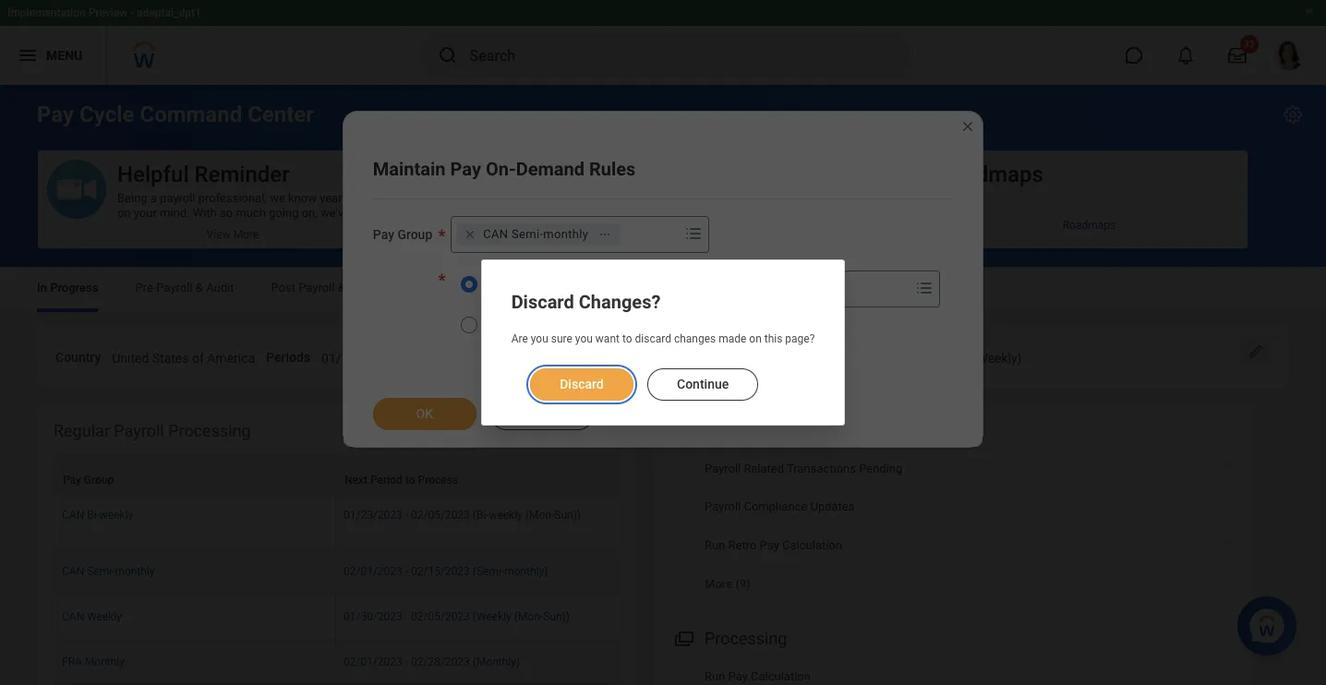 Task type: locate. For each thing, give the bounding box(es) containing it.
0 horizontal spatial audit
[[206, 281, 234, 295]]

1 row from the top
[[54, 456, 619, 493]]

1 horizontal spatial audit
[[348, 281, 376, 295]]

we
[[270, 191, 285, 205]]

1 vertical spatial a
[[117, 221, 124, 235]]

a right being on the left of the page
[[150, 191, 157, 205]]

1 audit from the left
[[206, 281, 234, 295]]

pay inside pay group popup button
[[63, 474, 81, 487]]

payroll compliance updates link down the link
[[448, 221, 838, 249]]

configure this page image
[[1283, 103, 1305, 126]]

02/05/2023
[[411, 509, 470, 522], [411, 611, 470, 624]]

1 vertical spatial menu group image
[[671, 626, 696, 651]]

1 horizontal spatial group
[[398, 227, 433, 242]]

1 vertical spatial 01/23/2023
[[344, 509, 403, 522]]

2 weekly from the left
[[489, 509, 523, 522]]

0 horizontal spatial semi-
[[87, 566, 115, 578]]

chevron right image inside run pay calculation link
[[1218, 664, 1242, 682]]

0 vertical spatial can semi-monthly
[[484, 227, 589, 241]]

2 & from the left
[[338, 281, 345, 295]]

01/23/2023 - 01/29/2023  (Weekly (Mon-Sun)) text field
[[322, 340, 589, 372]]

monthly up weekly
[[115, 566, 155, 578]]

1 horizontal spatial of
[[266, 221, 277, 235]]

2 always from the left
[[756, 191, 792, 205]]

can semi-monthly, press delete to clear value. option
[[458, 224, 621, 246]]

pay group down 'together'
[[373, 227, 433, 242]]

3 row from the top
[[54, 550, 619, 595]]

1 horizontal spatial regular
[[926, 351, 969, 366]]

processing up run pay calculation
[[705, 630, 788, 649]]

region containing discard
[[512, 354, 815, 403]]

- for 01/23/2023 - 02/05/2023  (bi-weekly (mon-sun))
[[405, 509, 409, 522]]

0 vertical spatial run
[[625, 350, 647, 365]]

discard up add new effective date
[[512, 291, 575, 313]]

0 vertical spatial (mon-
[[524, 351, 558, 366]]

effective
[[581, 278, 631, 293], [543, 319, 594, 334]]

01/23/2023 - 02/05/2023  (bi-weekly (mon-sun))
[[344, 509, 581, 522]]

0 vertical spatial a
[[150, 191, 157, 205]]

weekly down next period to process "popup button"
[[489, 509, 523, 522]]

2 vertical spatial sun))
[[544, 611, 570, 624]]

payroll compliance updates up "compliance"
[[528, 162, 807, 188]]

to right want
[[623, 333, 633, 346]]

can bi-weekly link
[[62, 505, 133, 522]]

processing up pay group popup button
[[168, 421, 251, 441]]

can semi-monthly link
[[62, 562, 155, 578]]

0 vertical spatial sun))
[[558, 351, 589, 366]]

being
[[117, 191, 147, 205]]

weekly up can semi-monthly link
[[100, 509, 133, 522]]

payroll left related at bottom
[[705, 462, 741, 476]]

2 horizontal spatial group
[[762, 350, 797, 365]]

this
[[765, 333, 783, 346]]

1 02/01/2023 from the top
[[344, 566, 403, 578]]

0 vertical spatial monthly
[[544, 227, 589, 241]]

important
[[313, 221, 365, 235]]

monthly down by
[[544, 227, 589, 241]]

- right preview
[[130, 6, 134, 19]]

1 vertical spatial of
[[192, 351, 204, 366]]

0 vertical spatial effective
[[581, 278, 631, 293]]

0 vertical spatial 01/23/2023
[[322, 351, 390, 366]]

2 payroll from the left
[[584, 191, 619, 205]]

discard
[[512, 291, 575, 313], [560, 377, 604, 392]]

1 horizontal spatial &
[[338, 281, 345, 295]]

always
[[381, 191, 417, 205], [756, 191, 792, 205]]

(bi-
[[473, 509, 489, 522]]

pay group up can bi-weekly link
[[63, 474, 114, 487]]

- inside text box
[[394, 351, 397, 366]]

discard button
[[530, 369, 634, 401]]

1 horizontal spatial on
[[750, 333, 762, 346]]

group down 'together'
[[398, 227, 433, 242]]

usa weekly: regular (weekly)
[[851, 351, 1022, 366]]

next period to process button
[[336, 457, 618, 492]]

1 02/05/2023 from the top
[[411, 509, 470, 522]]

update existing effective date
[[488, 278, 661, 293]]

can semi-monthly inside can semi-monthly, press delete to clear value. option
[[484, 227, 589, 241]]

- right 01/30/2023
[[405, 611, 409, 624]]

0 horizontal spatial roadmaps
[[938, 162, 1044, 188]]

& left setup
[[665, 281, 673, 295]]

2 row from the top
[[54, 493, 619, 550]]

run for run retro pay calculation
[[705, 538, 726, 552]]

02/01/2023 inside 02/01/2023 - 02/15/2023  (semi-monthly) link
[[344, 566, 403, 578]]

- for 02/01/2023 - 02/15/2023  (semi-monthly)
[[405, 566, 409, 578]]

down!
[[247, 236, 279, 249]]

can up the can weekly link
[[62, 566, 84, 578]]

1 vertical spatial group
[[762, 350, 797, 365]]

payroll up mind.
[[160, 191, 195, 205]]

/ up and/or
[[692, 320, 700, 338]]

preview
[[88, 6, 128, 19]]

chevron right image
[[1218, 532, 1242, 550], [1218, 664, 1242, 682]]

- for 01/30/2023 - 02/05/2023  (weekly (mon-sun))
[[405, 611, 409, 624]]

pay inside run pay calculation link
[[729, 670, 748, 684]]

effective for existing
[[581, 278, 631, 293]]

always left be at the right
[[756, 191, 792, 205]]

list
[[654, 450, 1253, 604]]

compliance
[[622, 191, 684, 205]]

regular
[[926, 351, 969, 366], [54, 421, 110, 441]]

discard inside button
[[560, 377, 604, 392]]

0 horizontal spatial pay group
[[63, 474, 114, 487]]

close environment banner image
[[1305, 6, 1316, 17]]

calendar image
[[739, 319, 761, 341]]

region
[[512, 354, 815, 403]]

02/01/2023
[[344, 566, 403, 578], [344, 656, 403, 669]]

processing
[[168, 421, 251, 441], [705, 630, 788, 649]]

you down "much"
[[244, 221, 263, 235]]

payroll right the post
[[299, 281, 335, 295]]

row
[[54, 456, 619, 493], [54, 493, 619, 550], [54, 550, 619, 595], [54, 595, 619, 640], [54, 640, 619, 686]]

USA Weekly: Regular (Weekly) text field
[[851, 340, 1022, 372]]

1 & from the left
[[196, 281, 203, 295]]

can for 02/01/2023 - 02/15/2023  (semi-monthly)
[[62, 566, 84, 578]]

0 horizontal spatial always
[[381, 191, 417, 205]]

1 vertical spatial (weekly
[[473, 611, 512, 624]]

1 vertical spatial monthly
[[115, 566, 155, 578]]

payroll related transactions pending link
[[654, 450, 1253, 488]]

of right the states
[[192, 351, 204, 366]]

profile logan mcneil element
[[1264, 35, 1316, 76]]

semi-
[[512, 227, 544, 241], [87, 566, 115, 578]]

know
[[288, 191, 317, 205]]

payroll compliance updates down the link
[[574, 228, 712, 241]]

(mon- for 01/23/2023 - 01/29/2023  (weekly (mon-sun))
[[524, 351, 558, 366]]

row containing fra monthly
[[54, 640, 619, 686]]

(mon- inside 01/30/2023 - 02/05/2023  (weekly (mon-sun)) link
[[515, 611, 544, 624]]

2 vertical spatial group
[[84, 474, 114, 487]]

mind.
[[160, 206, 190, 220]]

2 menu group image from the top
[[671, 626, 696, 651]]

pay run groups and/or pay group details element
[[851, 339, 1022, 373]]

payroll compliance updates link down the pending
[[654, 488, 1253, 526]]

next period to process
[[345, 474, 458, 487]]

1 horizontal spatial always
[[756, 191, 792, 205]]

1 vertical spatial date
[[597, 319, 623, 334]]

(mon- up 'monthly)'
[[526, 509, 555, 522]]

payroll down "clicking"
[[574, 228, 607, 241]]

on inside being a payroll professional, we know year-end is always on your mind. with so much going on, we've put together a quick video to remind you of some important concepts to help keep your stress down!
[[117, 206, 131, 220]]

1 vertical spatial 02/05/2023
[[411, 611, 470, 624]]

chevron right image inside run retro pay calculation 'link'
[[1218, 532, 1242, 550]]

payroll compliance updates up run retro pay calculation
[[705, 500, 855, 514]]

calculation inside run retro pay calculation 'link'
[[783, 538, 843, 552]]

1 horizontal spatial roadmaps
[[1063, 219, 1117, 231]]

group containing /
[[645, 311, 769, 348]]

regular right weekly:
[[926, 351, 969, 366]]

link
[[641, 206, 659, 220]]

demand
[[516, 158, 585, 180]]

1 vertical spatial regular
[[54, 421, 110, 441]]

0 horizontal spatial your
[[134, 206, 157, 220]]

main content
[[0, 85, 1327, 686]]

always inside being a payroll professional, we know year-end is always on your mind. with so much going on, we've put together a quick video to remind you of some important concepts to help keep your stress down!
[[381, 191, 417, 205]]

5 row from the top
[[54, 640, 619, 686]]

tab list
[[18, 268, 1309, 312]]

compliance up run retro pay calculation
[[744, 500, 808, 514]]

1 vertical spatial chevron right image
[[1218, 664, 1242, 682]]

1 vertical spatial on
[[750, 333, 762, 346]]

0 vertical spatial chevron right image
[[1218, 532, 1242, 550]]

you inside being a payroll professional, we know year-end is always on your mind. with so much going on, we've put together a quick video to remind you of some important concepts to help keep your stress down!
[[244, 221, 263, 235]]

your
[[134, 206, 157, 220], [185, 236, 208, 249]]

1 vertical spatial sun))
[[555, 509, 581, 522]]

run
[[625, 350, 647, 365], [705, 538, 726, 552], [705, 670, 726, 684]]

1 horizontal spatial pay group
[[373, 227, 433, 242]]

1 vertical spatial run
[[705, 538, 726, 552]]

you right the are
[[531, 333, 549, 346]]

end
[[346, 191, 366, 205]]

group
[[645, 311, 769, 348]]

2 vertical spatial (mon-
[[515, 611, 544, 624]]

row containing pay group
[[54, 456, 619, 493]]

0 horizontal spatial you
[[244, 221, 263, 235]]

pay inside tab list
[[413, 281, 433, 295]]

- left 01/29/2023
[[394, 351, 397, 366]]

discard for discard
[[560, 377, 604, 392]]

(weekly inside regular payroll processing element
[[473, 611, 512, 624]]

0 vertical spatial 02/05/2023
[[411, 509, 470, 522]]

united
[[112, 351, 149, 366]]

fra monthly link
[[62, 652, 125, 669]]

sun)) for 01/30/2023 - 02/05/2023  (weekly (mon-sun))
[[544, 611, 570, 624]]

1 chevron right image from the top
[[1218, 532, 1242, 550]]

maintain
[[373, 158, 446, 180]]

group inside maintain pay on-demand rules dialog
[[398, 227, 433, 242]]

0 vertical spatial processing
[[168, 421, 251, 441]]

changes?
[[579, 291, 661, 313]]

close view compensation review calculation table image
[[961, 119, 976, 134]]

your right keep
[[185, 236, 208, 249]]

- left 02/28/2023
[[405, 656, 409, 669]]

pending
[[860, 462, 903, 476]]

/ up groups
[[669, 320, 676, 338]]

1 vertical spatial your
[[185, 236, 208, 249]]

(mon- inside '01/23/2023 - 01/29/2023  (weekly (mon-sun))' text box
[[524, 351, 558, 366]]

calculation
[[783, 538, 843, 552], [751, 670, 811, 684]]

date down changes? on the top of page
[[597, 319, 623, 334]]

group up can bi-weekly link
[[84, 474, 114, 487]]

0 vertical spatial calculation
[[783, 538, 843, 552]]

Search field
[[683, 273, 910, 306]]

(weekly)
[[973, 351, 1022, 366]]

(mon- down 'monthly)'
[[515, 611, 544, 624]]

1 always from the left
[[381, 191, 417, 205]]

together
[[373, 206, 418, 220]]

can semi-monthly inside regular payroll processing element
[[62, 566, 155, 578]]

sun)) inside text box
[[558, 351, 589, 366]]

1 vertical spatial effective
[[543, 319, 594, 334]]

discard down sure
[[560, 377, 604, 392]]

weekly
[[100, 509, 133, 522], [489, 509, 523, 522]]

01/23/2023 down the period
[[344, 509, 403, 522]]

date left setup
[[634, 278, 661, 293]]

4 row from the top
[[54, 595, 619, 640]]

0 vertical spatial 02/01/2023
[[344, 566, 403, 578]]

compliance inside list
[[744, 500, 808, 514]]

to right the period
[[406, 474, 415, 487]]

roadmaps
[[938, 162, 1044, 188], [1063, 219, 1117, 231]]

0 vertical spatial discard
[[512, 291, 575, 313]]

can semi-monthly for can semi-monthly link
[[62, 566, 155, 578]]

0 vertical spatial group
[[398, 227, 433, 242]]

group inside popup button
[[84, 474, 114, 487]]

discard for discard changes?
[[512, 291, 575, 313]]

& right the post
[[338, 281, 345, 295]]

0 horizontal spatial weekly
[[100, 509, 133, 522]]

2 audit from the left
[[348, 281, 376, 295]]

02/01/2023 - 02/15/2023  (semi-monthly)
[[344, 566, 548, 578]]

run retro pay calculation link
[[654, 526, 1253, 565]]

prompts image
[[683, 223, 705, 245], [914, 277, 936, 299]]

add new effective date
[[488, 319, 623, 334]]

group down this
[[762, 350, 797, 365]]

reminder
[[195, 162, 290, 188]]

audit
[[206, 281, 234, 295], [348, 281, 376, 295]]

01/30/2023
[[344, 611, 403, 624]]

command
[[140, 102, 242, 128]]

on down being on the left of the page
[[117, 206, 131, 220]]

(weekly down the are
[[476, 351, 521, 366]]

01/23/2023 inside row
[[344, 509, 403, 522]]

can semi-monthly
[[484, 227, 589, 241], [62, 566, 155, 578]]

01/23/2023 inside text box
[[322, 351, 390, 366]]

semi- up the can weekly link
[[87, 566, 115, 578]]

audit down "stress"
[[206, 281, 234, 295]]

02/05/2023 for (weekly
[[411, 611, 470, 624]]

run for run pay calculation
[[705, 670, 726, 684]]

updates up can
[[725, 162, 807, 188]]

year-
[[320, 191, 346, 205]]

payroll inside being a payroll professional, we know year-end is always on your mind. with so much going on, we've put together a quick video to remind you of some important concepts to help keep your stress down!
[[160, 191, 195, 205]]

discard changes?
[[512, 291, 661, 313]]

0 horizontal spatial on
[[117, 206, 131, 220]]

sun)) down 'monthly)'
[[544, 611, 570, 624]]

1 horizontal spatial semi-
[[512, 227, 544, 241]]

updates
[[725, 162, 807, 188], [672, 228, 712, 241], [502, 281, 547, 295], [811, 500, 855, 514]]

1 vertical spatial can semi-monthly
[[62, 566, 155, 578]]

(weekly
[[476, 351, 521, 366], [473, 611, 512, 624]]

1 horizontal spatial payroll
[[584, 191, 619, 205]]

implementation preview -   adeptai_dpt1
[[7, 6, 201, 19]]

1 menu group image from the top
[[671, 417, 696, 442]]

(weekly inside text box
[[476, 351, 521, 366]]

(mon- down sure
[[524, 351, 558, 366]]

0 vertical spatial on
[[117, 206, 131, 220]]

2 / from the left
[[692, 320, 700, 338]]

semi- for can semi-monthly element
[[512, 227, 544, 241]]

payroll for helpful
[[160, 191, 195, 205]]

1 vertical spatial prompts image
[[914, 277, 936, 299]]

prompts image down below!
[[683, 223, 705, 245]]

2 chevron right image from the top
[[1218, 664, 1242, 682]]

semi- inside option
[[512, 227, 544, 241]]

can weekly link
[[62, 607, 122, 624]]

0 vertical spatial semi-
[[512, 227, 544, 241]]

pay group button
[[55, 457, 335, 492]]

run inside run pay calculation link
[[705, 670, 726, 684]]

edit image
[[1248, 343, 1266, 361]]

a left quick
[[117, 221, 124, 235]]

(weekly down (semi-
[[473, 611, 512, 624]]

02/01/2023 down 01/30/2023
[[344, 656, 403, 669]]

02/01/2023 inside 02/01/2023 - 02/28/2023  (monthly) link
[[344, 656, 403, 669]]

want
[[596, 333, 620, 346]]

0 vertical spatial menu group image
[[671, 417, 696, 442]]

0 horizontal spatial prompts image
[[683, 223, 705, 245]]

payroll up "clicking"
[[584, 191, 619, 205]]

2 vertical spatial run
[[705, 670, 726, 684]]

0 vertical spatial prompts image
[[683, 223, 705, 245]]

0 horizontal spatial &
[[196, 281, 203, 295]]

1 vertical spatial (mon-
[[526, 509, 555, 522]]

can semi-monthly up weekly
[[62, 566, 155, 578]]

1 horizontal spatial weekly
[[489, 509, 523, 522]]

& for pre-payroll & audit
[[196, 281, 203, 295]]

0 horizontal spatial can semi-monthly
[[62, 566, 155, 578]]

on left this
[[750, 333, 762, 346]]

0 horizontal spatial group
[[84, 474, 114, 487]]

you right sure
[[576, 333, 593, 346]]

prompts image up usa weekly: regular (weekly) text field
[[914, 277, 936, 299]]

administration & setup
[[584, 281, 706, 295]]

1 vertical spatial calculation
[[751, 670, 811, 684]]

can semi-monthly down found
[[484, 227, 589, 241]]

chevron right image for run pay calculation
[[1218, 664, 1242, 682]]

can
[[484, 227, 509, 241], [62, 509, 84, 522], [62, 566, 84, 578], [62, 611, 84, 624]]

1 horizontal spatial date
[[634, 278, 661, 293]]

your up quick
[[134, 206, 157, 220]]

regular inside text field
[[926, 351, 969, 366]]

country
[[55, 350, 101, 365]]

2 02/01/2023 from the top
[[344, 656, 403, 669]]

- left '02/15/2023'
[[405, 566, 409, 578]]

on-
[[486, 158, 516, 180]]

01/23/2023 right periods at the left bottom
[[322, 351, 390, 366]]

pre-payroll & audit
[[135, 281, 234, 295]]

chevron right image for run retro pay calculation
[[1218, 532, 1242, 550]]

1 horizontal spatial can semi-monthly
[[484, 227, 589, 241]]

1 horizontal spatial monthly
[[544, 227, 589, 241]]

monthly inside option
[[544, 227, 589, 241]]

run inside run retro pay calculation 'link'
[[705, 538, 726, 552]]

regular down country
[[54, 421, 110, 441]]

audit for post payroll & audit
[[348, 281, 376, 295]]

payroll up latest
[[528, 162, 596, 188]]

chevron right image
[[1218, 455, 1242, 474]]

semi- inside regular payroll processing element
[[87, 566, 115, 578]]

0 horizontal spatial payroll
[[160, 191, 195, 205]]

of
[[266, 221, 277, 235], [192, 351, 204, 366]]

0 vertical spatial date
[[634, 278, 661, 293]]

semi- down found
[[512, 227, 544, 241]]

updates down transactions
[[811, 500, 855, 514]]

0 horizontal spatial of
[[192, 351, 204, 366]]

sun)) down sure
[[558, 351, 589, 366]]

1 horizontal spatial your
[[185, 236, 208, 249]]

1 vertical spatial pay group
[[63, 474, 114, 487]]

can left bi-
[[62, 509, 84, 522]]

1 vertical spatial semi-
[[87, 566, 115, 578]]

0 horizontal spatial monthly
[[115, 566, 155, 578]]

payroll inside the latest payroll compliance updates can always be found by clicking the link below!
[[584, 191, 619, 205]]

groups
[[650, 350, 692, 365]]

can weekly
[[62, 611, 122, 624]]

0 vertical spatial pay group
[[373, 227, 433, 242]]

02/05/2023 down process
[[411, 509, 470, 522]]

02/01/2023 up 01/30/2023
[[344, 566, 403, 578]]

0 horizontal spatial date
[[597, 319, 623, 334]]

& right pre-
[[196, 281, 203, 295]]

02/05/2023 up 02/01/2023 - 02/28/2023  (monthly) link on the left bottom of the page
[[411, 611, 470, 624]]

can for 01/23/2023 - 02/05/2023  (bi-weekly (mon-sun))
[[62, 509, 84, 522]]

(weekly for 02/05/2023
[[473, 611, 512, 624]]

post payroll & audit
[[271, 281, 376, 295]]

tab list containing in progress
[[18, 268, 1309, 312]]

2 vertical spatial payroll compliance updates
[[705, 500, 855, 514]]

group
[[398, 227, 433, 242], [762, 350, 797, 365], [84, 474, 114, 487]]

2 horizontal spatial &
[[665, 281, 673, 295]]

calculation inside run pay calculation link
[[751, 670, 811, 684]]

0 horizontal spatial /
[[669, 320, 676, 338]]

sun)) right "(bi-"
[[555, 509, 581, 522]]

0 vertical spatial of
[[266, 221, 277, 235]]

1 payroll from the left
[[160, 191, 195, 205]]

1 horizontal spatial prompts image
[[914, 277, 936, 299]]

period
[[371, 474, 403, 487]]

1 vertical spatial discard
[[560, 377, 604, 392]]

payroll compliance updates inside list
[[705, 500, 855, 514]]

effective for new
[[543, 319, 594, 334]]

menu group image
[[671, 417, 696, 442], [671, 626, 696, 651]]

monthly for can semi-monthly element
[[544, 227, 589, 241]]

02/01/2023 - 02/28/2023  (monthly)
[[344, 656, 520, 669]]

payroll down keep
[[157, 281, 193, 295]]

- down next period to process
[[405, 509, 409, 522]]

monthly inside regular payroll processing element
[[115, 566, 155, 578]]

0 vertical spatial roadmaps
[[938, 162, 1044, 188]]

can left weekly
[[62, 611, 84, 624]]

2 02/05/2023 from the top
[[411, 611, 470, 624]]

to left 'help'
[[117, 236, 128, 249]]

- for 01/23/2023 - 01/29/2023  (weekly (mon-sun))
[[394, 351, 397, 366]]

always up 'together'
[[381, 191, 417, 205]]

0 horizontal spatial processing
[[168, 421, 251, 441]]

updates up new in the top of the page
[[502, 281, 547, 295]]

/
[[669, 320, 676, 338], [692, 320, 700, 338]]

audit down important
[[348, 281, 376, 295]]

found
[[528, 206, 559, 220]]

of up the down!
[[266, 221, 277, 235]]

can right x small icon
[[484, 227, 509, 241]]

1 vertical spatial 02/01/2023
[[344, 656, 403, 669]]



Task type: vqa. For each thing, say whether or not it's contained in the screenshot.


Task type: describe. For each thing, give the bounding box(es) containing it.
monthly
[[85, 656, 125, 669]]

group inside maintain pay on-demand rules dialog
[[645, 311, 769, 348]]

search image
[[437, 44, 459, 67]]

(semi-
[[473, 566, 505, 578]]

roadmaps link
[[858, 211, 1248, 239]]

of inside being a payroll professional, we know year-end is always on your mind. with so much going on, we've put together a quick video to remind you of some important concepts to help keep your stress down!
[[266, 221, 277, 235]]

to down with
[[190, 221, 201, 235]]

payroll for payroll
[[584, 191, 619, 205]]

(mon- inside 01/23/2023 - 02/05/2023  (bi-weekly (mon-sun)) link
[[526, 509, 555, 522]]

3 & from the left
[[665, 281, 673, 295]]

with
[[193, 206, 217, 220]]

center
[[248, 102, 314, 128]]

weekly
[[87, 611, 122, 624]]

continue
[[677, 377, 729, 392]]

helpful
[[117, 162, 189, 188]]

- for 02/01/2023 - 02/28/2023  (monthly)
[[405, 656, 409, 669]]

existing
[[532, 278, 578, 293]]

pay group inside popup button
[[63, 474, 114, 487]]

weekly:
[[879, 351, 922, 366]]

audit for pre-payroll & audit
[[206, 281, 234, 295]]

(mon- for 01/30/2023 - 02/05/2023  (weekly (mon-sun))
[[515, 611, 544, 624]]

processing inside regular payroll processing element
[[168, 421, 251, 441]]

2 horizontal spatial you
[[576, 333, 593, 346]]

menu group image for processing
[[671, 626, 696, 651]]

quick
[[127, 221, 156, 235]]

notifications large image
[[1177, 46, 1196, 65]]

to inside next period to process "popup button"
[[406, 474, 415, 487]]

preparation
[[705, 421, 791, 441]]

add
[[488, 319, 511, 334]]

0 horizontal spatial a
[[117, 221, 124, 235]]

video
[[159, 221, 187, 235]]

0 vertical spatial payroll compliance updates
[[528, 162, 807, 188]]

in progress
[[37, 281, 98, 295]]

semi- for can semi-monthly link
[[87, 566, 115, 578]]

sun)) for 01/23/2023 - 01/29/2023  (weekly (mon-sun))
[[558, 351, 589, 366]]

retro
[[729, 538, 757, 552]]

remind
[[204, 221, 241, 235]]

payroll up pay group popup button
[[114, 421, 164, 441]]

(weekly for 01/29/2023
[[476, 351, 521, 366]]

are you sure you want to discard changes made on this page?
[[512, 333, 815, 346]]

keep
[[157, 236, 182, 249]]

bi-
[[87, 509, 100, 522]]

below!
[[662, 206, 697, 220]]

region inside discard changes? dialog
[[512, 354, 815, 403]]

can semi-monthly element
[[484, 226, 589, 243]]

02/01/2023 for 02/01/2023 - 02/15/2023  (semi-monthly)
[[344, 566, 403, 578]]

of inside text box
[[192, 351, 204, 366]]

roadmaps inside button
[[938, 162, 1044, 188]]

and/or
[[695, 350, 734, 365]]

compliance up "compliance"
[[601, 162, 719, 188]]

monthly for can semi-monthly link
[[115, 566, 155, 578]]

help
[[131, 236, 154, 249]]

on,
[[302, 206, 318, 220]]

& for post payroll & audit
[[338, 281, 345, 295]]

regular payroll processing element
[[37, 404, 636, 686]]

can
[[733, 191, 753, 205]]

(monthly)
[[473, 656, 520, 669]]

01/23/2023 for 01/23/2023 - 01/29/2023  (weekly (mon-sun))
[[322, 351, 390, 366]]

roadmaps button
[[858, 151, 1248, 220]]

02/15/2023
[[411, 566, 470, 578]]

02/01/2023 for 02/01/2023 - 02/28/2023  (monthly)
[[344, 656, 403, 669]]

america
[[207, 351, 255, 366]]

pay compliance updates
[[413, 281, 547, 295]]

some
[[280, 221, 310, 235]]

fra monthly
[[62, 656, 125, 669]]

page?
[[786, 333, 815, 346]]

inbox large image
[[1229, 46, 1248, 65]]

prompts image for update existing effective date
[[914, 277, 936, 299]]

monthly)
[[505, 566, 548, 578]]

country element
[[112, 339, 255, 373]]

new
[[514, 319, 540, 334]]

administration
[[584, 281, 662, 295]]

periods
[[266, 350, 311, 365]]

01/23/2023 for 01/23/2023 - 02/05/2023  (bi-weekly (mon-sun))
[[344, 509, 403, 522]]

1 weekly from the left
[[100, 509, 133, 522]]

prompts image for pay group
[[683, 223, 705, 245]]

can bi-weekly
[[62, 509, 133, 522]]

states
[[152, 351, 189, 366]]

details
[[800, 350, 840, 365]]

next
[[345, 474, 368, 487]]

1 vertical spatial payroll compliance updates link
[[654, 488, 1253, 526]]

can for 01/30/2023 - 02/05/2023  (weekly (mon-sun))
[[62, 611, 84, 624]]

fra
[[62, 656, 82, 669]]

date for add new effective date
[[597, 319, 623, 334]]

pay run groups and/or pay group details
[[600, 350, 840, 365]]

01/23/2023 - 01/29/2023  (weekly (mon-sun))
[[322, 351, 589, 366]]

01/30/2023 - 02/05/2023  (weekly (mon-sun)) link
[[344, 607, 570, 624]]

1 horizontal spatial you
[[531, 333, 549, 346]]

menu group image for preparation
[[671, 417, 696, 442]]

regular payroll processing
[[54, 421, 251, 441]]

going
[[269, 206, 299, 220]]

run retro pay calculation
[[705, 538, 843, 552]]

maintain pay on-demand rules
[[373, 158, 636, 180]]

related
[[744, 462, 785, 476]]

cycle
[[80, 102, 134, 128]]

to inside discard changes? dialog
[[623, 333, 633, 346]]

run pay calculation link
[[654, 658, 1253, 686]]

row containing can bi-weekly
[[54, 493, 619, 550]]

payroll related transactions pending
[[705, 462, 903, 476]]

process
[[418, 474, 458, 487]]

main content containing pay cycle command center
[[0, 85, 1327, 686]]

pay group inside maintain pay on-demand rules dialog
[[373, 227, 433, 242]]

can semi-monthly for can semi-monthly element
[[484, 227, 589, 241]]

are
[[512, 333, 528, 346]]

can inside option
[[484, 227, 509, 241]]

discard
[[635, 333, 672, 346]]

related actions image
[[599, 228, 612, 241]]

implementation preview -   adeptai_dpt1 banner
[[0, 0, 1327, 85]]

united states of america
[[112, 351, 255, 366]]

0 vertical spatial payroll compliance updates link
[[448, 221, 838, 249]]

run pay calculation
[[705, 670, 811, 684]]

stress
[[211, 236, 244, 249]]

latest
[[551, 191, 581, 205]]

updates down below!
[[672, 228, 712, 241]]

made
[[719, 333, 747, 346]]

02/05/2023 for (bi-
[[411, 509, 470, 522]]

row containing can weekly
[[54, 595, 619, 640]]

row containing can semi-monthly
[[54, 550, 619, 595]]

1 horizontal spatial a
[[150, 191, 157, 205]]

payroll up retro
[[705, 500, 741, 514]]

United States of America text field
[[112, 340, 255, 372]]

02/28/2023
[[411, 656, 470, 669]]

being a payroll professional, we know year-end is always on your mind. with so much going on, we've put together a quick video to remind you of some important concepts to help keep your stress down!
[[117, 191, 418, 249]]

1 vertical spatial processing
[[705, 630, 788, 649]]

on inside discard changes? dialog
[[750, 333, 762, 346]]

the
[[621, 206, 638, 220]]

transactions
[[787, 462, 857, 476]]

1 vertical spatial payroll compliance updates
[[574, 228, 712, 241]]

discard changes? dialog
[[481, 260, 846, 426]]

0 vertical spatial your
[[134, 206, 157, 220]]

always inside the latest payroll compliance updates can always be found by clicking the link below!
[[756, 191, 792, 205]]

01/29/2023
[[400, 351, 469, 366]]

x small image
[[461, 225, 480, 244]]

pay inside run retro pay calculation 'link'
[[760, 538, 780, 552]]

compliance up add
[[436, 281, 500, 295]]

rules
[[590, 158, 636, 180]]

professional,
[[198, 191, 267, 205]]

maintain pay on-demand rules dialog
[[343, 111, 984, 448]]

compliance down the
[[610, 228, 669, 241]]

periods element
[[322, 339, 589, 373]]

02/01/2023 - 02/28/2023  (monthly) link
[[344, 652, 520, 669]]

01/30/2023 - 02/05/2023  (weekly (mon-sun))
[[344, 611, 570, 624]]

02/01/2023 - 02/15/2023  (semi-monthly) link
[[344, 562, 548, 578]]

list containing payroll related transactions pending
[[654, 450, 1253, 604]]

pre-
[[135, 281, 157, 295]]

date for update existing effective date
[[634, 278, 661, 293]]

1 vertical spatial roadmaps
[[1063, 219, 1117, 231]]

post
[[271, 281, 296, 295]]

1 / from the left
[[669, 320, 676, 338]]

helpful reminder
[[117, 162, 290, 188]]

- inside banner
[[130, 6, 134, 19]]

0 horizontal spatial regular
[[54, 421, 110, 441]]

progress
[[50, 281, 98, 295]]



